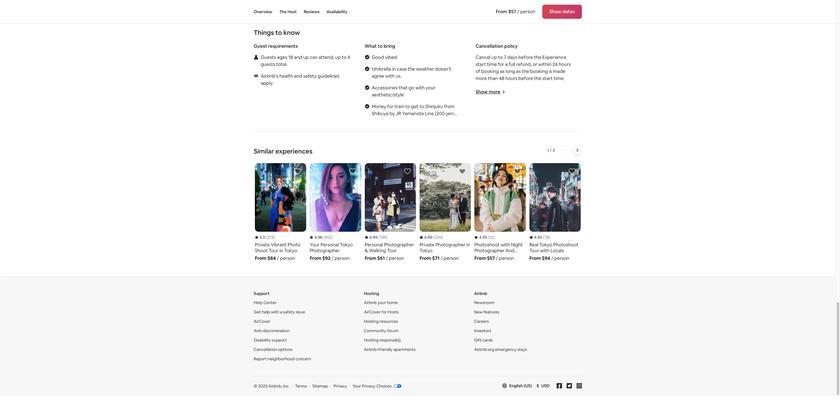 Task type: describe. For each thing, give the bounding box(es) containing it.
features
[[484, 310, 500, 315]]

similar
[[254, 147, 274, 155]]

( for $84
[[266, 235, 268, 240]]

the up or
[[535, 54, 542, 60]]

4.99 ( 226 )
[[425, 235, 443, 240]]

4.94 ( 78 )
[[535, 235, 551, 240]]

airbnb-friendly apartments
[[364, 347, 416, 353]]

bring
[[384, 43, 396, 49]]

host
[[288, 9, 297, 14]]

from for $92
[[310, 255, 322, 262]]

train
[[395, 104, 405, 110]]

weather
[[417, 66, 434, 72]]

$61
[[378, 255, 385, 262]]

2 booking from the left
[[531, 68, 548, 74]]

to left get
[[406, 104, 411, 110]]

good vibes!
[[372, 54, 398, 60]]

case
[[397, 66, 407, 72]]

more inside cancel up to 7 days before the experience start time for a full refund, or within 24 hours of booking as long as the booking is made more than 48 hours before the start time.
[[476, 75, 488, 82]]

up inside cancel up to 7 days before the experience start time for a full refund, or within 24 hours of booking as long as the booking is made more than 48 hours before the start time.
[[492, 54, 498, 60]]

person for $92
[[335, 255, 350, 262]]

aesthetic/style
[[372, 92, 404, 98]]

1 as from the left
[[500, 68, 505, 74]]

umbrella
[[372, 66, 392, 72]]

0 horizontal spatial your
[[378, 300, 386, 306]]

reviews
[[304, 9, 320, 14]]

know
[[284, 28, 300, 37]]

your personal tokyo photographer group
[[310, 163, 362, 262]]

show for show more
[[476, 89, 488, 95]]

shibuya
[[372, 111, 389, 117]]

show dates
[[550, 9, 576, 15]]

and inside airbnb's health and safety guidelines apply.
[[294, 73, 302, 79]]

in
[[393, 66, 396, 72]]

cancellation for cancellation policy
[[476, 43, 504, 49]]

careers
[[475, 319, 489, 324]]

newsroom
[[475, 300, 495, 306]]

0 horizontal spatial with
[[271, 310, 279, 315]]

save this experience image for from $57 / person
[[514, 168, 521, 175]]

( for $71
[[434, 235, 435, 240]]

for inside cancel up to 7 days before the experience start time for a full refund, or within 24 hours of booking as long as the booking is made more than 48 hours before the start time.
[[498, 61, 505, 67]]

apartments
[[394, 347, 416, 353]]

) for $57
[[494, 235, 496, 240]]

terms
[[295, 384, 307, 389]]

24
[[553, 61, 558, 67]]

report
[[254, 357, 267, 362]]

( for $57
[[489, 235, 490, 240]]

to inside guests ages 18 and up can attend, up to 4 guests total.
[[342, 54, 347, 60]]

2023
[[258, 384, 268, 389]]

yamanote
[[403, 111, 424, 117]]

what
[[365, 43, 377, 49]]

overview
[[254, 9, 273, 14]]

1 horizontal spatial start
[[543, 75, 553, 82]]

0 vertical spatial hours
[[559, 61, 571, 67]]

community forum
[[364, 328, 399, 334]]

18
[[289, 54, 293, 60]]

to inside cancel up to 7 days before the experience start time for a full refund, or within 24 hours of booking as long as the booking is made more than 48 hours before the start time.
[[499, 54, 503, 60]]

personal photographer & walking tour group
[[365, 163, 417, 262]]

from $94 / person
[[530, 255, 570, 262]]

1 up from the left
[[304, 54, 309, 60]]

person for $94
[[555, 255, 570, 262]]

by
[[390, 111, 395, 117]]

with inside accessories that go with your aesthetic/style
[[416, 85, 425, 91]]

anti-discrimination
[[254, 328, 290, 334]]

the
[[280, 9, 287, 14]]

private vibrant photo shoot tour in tokyo group
[[255, 163, 307, 262]]

226
[[435, 235, 442, 240]]

safety inside airbnb's health and safety guidelines apply.
[[303, 73, 317, 79]]

from
[[445, 104, 455, 110]]

1 vertical spatial a
[[280, 310, 283, 315]]

forum
[[387, 328, 399, 334]]

investors link
[[475, 328, 492, 334]]

cancel up to 7 days before the experience start time for a full refund, or within 24 hours of booking as long as the booking is made more than 48 hours before the start time.
[[476, 54, 571, 82]]

rating 4.96 out of 5; 912 reviews image
[[310, 235, 333, 240]]

from for $61
[[365, 255, 377, 262]]

money
[[372, 104, 387, 110]]

/ for $61
[[386, 255, 388, 262]]

things to know
[[254, 28, 300, 37]]

airbnb's health and safety guidelines apply.
[[261, 73, 340, 86]]

careers link
[[475, 319, 489, 324]]

5.0 ( 313 )
[[260, 235, 275, 240]]

airbnb for airbnb your home
[[364, 300, 377, 306]]

313
[[268, 235, 274, 240]]

hosts
[[388, 310, 399, 315]]

© 2023 airbnb, inc.
[[254, 384, 290, 389]]

gift cards link
[[475, 338, 493, 343]]

guests
[[261, 61, 276, 67]]

a inside cancel up to 7 days before the experience start time for a full refund, or within 24 hours of booking as long as the booking is made more than 48 hours before the start time.
[[506, 61, 508, 67]]

privacy link
[[334, 384, 347, 389]]

( for $92
[[324, 235, 325, 240]]

community forum link
[[364, 328, 399, 334]]

from $71 / person
[[420, 255, 459, 262]]

umbrella in case the weather doesn't agree with us.
[[372, 66, 452, 79]]

navigate to instagram image
[[577, 384, 583, 389]]

airbnb's
[[261, 73, 279, 79]]

help
[[254, 300, 263, 306]]

guest
[[254, 43, 267, 49]]

shinjuku
[[426, 104, 444, 110]]

line
[[426, 111, 434, 117]]

reviews button
[[304, 0, 320, 23]]

1 horizontal spatial more
[[489, 89, 501, 95]]

guidelines
[[318, 73, 340, 79]]

from for $71
[[420, 255, 432, 262]]

airbnb-friendly apartments link
[[364, 347, 416, 353]]

$57 for from
[[488, 255, 496, 262]]

person for $71
[[444, 255, 459, 262]]

aircover for aircover 'link'
[[254, 319, 271, 324]]

emergency
[[496, 347, 517, 353]]

english (us)
[[510, 384, 532, 389]]

availability
[[327, 9, 348, 14]]

1 / 3
[[548, 148, 556, 153]]

good
[[372, 54, 384, 60]]

aircover for hosts link
[[364, 310, 399, 315]]

agree
[[372, 73, 385, 79]]

save this experience image for from $84 / person
[[295, 168, 302, 175]]

to right get
[[420, 104, 425, 110]]

1 privacy from the left
[[334, 384, 347, 389]]

rating 4.99 out of 5; 195 reviews image
[[365, 235, 388, 240]]

options
[[278, 347, 293, 353]]

(200
[[435, 111, 445, 117]]

hosting resources link
[[364, 319, 398, 324]]

apply.
[[261, 80, 274, 86]]

help center
[[254, 300, 277, 306]]

than
[[489, 75, 498, 82]]

guests
[[261, 54, 276, 60]]

) for $61
[[386, 235, 388, 240]]

disability support link
[[254, 338, 287, 343]]

the down or
[[535, 75, 542, 82]]

$94
[[542, 255, 551, 262]]

hosting for hosting responsibly
[[364, 338, 379, 343]]

) for $92
[[332, 235, 333, 240]]



Task type: locate. For each thing, give the bounding box(es) containing it.
1 vertical spatial show
[[476, 89, 488, 95]]

2 up from the left
[[336, 54, 341, 60]]

center
[[264, 300, 277, 306]]

0 vertical spatial safety
[[303, 73, 317, 79]]

accessories that go with your aesthetic/style
[[372, 85, 436, 98]]

save this experience image for from $61 / person
[[405, 168, 412, 175]]

from inside "photoshoot with night photographer and learn how to pose" group
[[475, 255, 487, 262]]

rating 4.95 out of 5; 22 reviews image
[[475, 235, 496, 240]]

cancellation
[[476, 43, 504, 49], [254, 347, 278, 353]]

) for $94
[[550, 235, 551, 240]]

0 vertical spatial show
[[550, 9, 562, 15]]

2 privacy from the left
[[362, 384, 376, 389]]

1 horizontal spatial privacy
[[362, 384, 376, 389]]

and right health
[[294, 73, 302, 79]]

1 vertical spatial start
[[543, 75, 553, 82]]

accessories
[[372, 85, 398, 91]]

save this experience image inside real tokyo photoshoot tour with locals group
[[569, 168, 576, 175]]

1 vertical spatial $57
[[488, 255, 496, 262]]

person inside private photographer in tokyo group
[[444, 255, 459, 262]]

up up time
[[492, 54, 498, 60]]

2 and from the top
[[294, 73, 302, 79]]

disability
[[254, 338, 271, 343]]

or
[[533, 61, 538, 67]]

/ for $57
[[497, 255, 499, 262]]

2 vertical spatial with
[[271, 310, 279, 315]]

3 save this experience image from the left
[[514, 168, 521, 175]]

responsibly
[[380, 338, 402, 343]]

your
[[353, 384, 361, 389]]

with right help
[[271, 310, 279, 315]]

0 horizontal spatial up
[[304, 54, 309, 60]]

) up from $61 / person in the bottom left of the page
[[386, 235, 388, 240]]

for down the 7
[[498, 61, 505, 67]]

save this experience image for from $92 / person
[[350, 168, 357, 175]]

1 ( from the left
[[266, 235, 268, 240]]

rating 4.94 out of 5; 78 reviews image
[[530, 235, 551, 240]]

real tokyo photoshoot tour with locals group
[[530, 163, 581, 262]]

1 horizontal spatial hours
[[559, 61, 571, 67]]

1 4.99 from the left
[[370, 235, 378, 240]]

from inside private vibrant photo shoot tour in tokyo group
[[255, 255, 267, 262]]

(us)
[[524, 384, 532, 389]]

disability support
[[254, 338, 287, 343]]

private photographer in tokyo group
[[420, 163, 471, 262]]

0 vertical spatial more
[[476, 75, 488, 82]]

1 vertical spatial hosting
[[364, 319, 379, 324]]

gift
[[475, 338, 482, 343]]

1 horizontal spatial airbnb
[[475, 291, 488, 296]]

0 horizontal spatial cancellation
[[254, 347, 278, 353]]

0 vertical spatial before
[[519, 54, 534, 60]]

your right go
[[426, 85, 436, 91]]

0 horizontal spatial for
[[382, 310, 387, 315]]

) inside real tokyo photoshoot tour with locals group
[[550, 235, 551, 240]]

1 horizontal spatial aircover
[[364, 310, 381, 315]]

4 ( from the left
[[434, 235, 435, 240]]

4.99 inside personal photographer & walking tour group
[[370, 235, 378, 240]]

1 save this experience image from the left
[[295, 168, 302, 175]]

to left the 4
[[342, 54, 347, 60]]

0 horizontal spatial airbnb
[[364, 300, 377, 306]]

hosting for hosting
[[364, 291, 380, 296]]

from $57 / person for from $57
[[496, 9, 536, 15]]

( inside real tokyo photoshoot tour with locals group
[[544, 235, 545, 240]]

save this experience image inside personal photographer & walking tour group
[[405, 168, 412, 175]]

( right 4.95
[[489, 235, 490, 240]]

within
[[539, 61, 552, 67]]

6 ( from the left
[[544, 235, 545, 240]]

for for money for train to get to shinjuku from shibuya by jr yamanote line (200 yen per head)
[[388, 104, 394, 110]]

start down cancel
[[476, 61, 487, 67]]

2 vertical spatial hosting
[[364, 338, 379, 343]]

4.96 ( 912 )
[[315, 235, 333, 240]]

4.99 for $61
[[370, 235, 378, 240]]

0 horizontal spatial booking
[[482, 68, 499, 74]]

us.
[[396, 73, 402, 79]]

that
[[399, 85, 408, 91]]

the
[[535, 54, 542, 60], [408, 66, 416, 72], [522, 68, 530, 74], [535, 75, 542, 82]]

save this experience image inside private vibrant photo shoot tour in tokyo group
[[295, 168, 302, 175]]

with down in
[[386, 73, 395, 79]]

airbnb-
[[364, 347, 379, 353]]

1 hosting from the top
[[364, 291, 380, 296]]

0 horizontal spatial more
[[476, 75, 488, 82]]

rating 4.99 out of 5; 226 reviews image
[[420, 235, 443, 240]]

( up "$71"
[[434, 235, 435, 240]]

) up the from $71 / person
[[442, 235, 443, 240]]

·
[[292, 384, 293, 389]]

/ for $94
[[552, 255, 554, 262]]

head)
[[381, 118, 393, 124]]

for for aircover for hosts
[[382, 310, 387, 315]]

from for $57
[[475, 255, 487, 262]]

report neighborhood concern
[[254, 357, 311, 362]]

for inside money for train to get to shinjuku from shibuya by jr yamanote line (200 yen per head)
[[388, 104, 394, 110]]

what to bring
[[365, 43, 396, 49]]

5 ) from the left
[[494, 235, 496, 240]]

) right '5.0'
[[274, 235, 275, 240]]

( inside "photoshoot with night photographer and learn how to pose" group
[[489, 235, 490, 240]]

$ usd
[[537, 384, 550, 389]]

to left know
[[276, 28, 282, 37]]

1 horizontal spatial save this experience image
[[405, 168, 412, 175]]

1 vertical spatial your
[[378, 300, 386, 306]]

safety left 'issue'
[[283, 310, 295, 315]]

airbnb up newsroom link
[[475, 291, 488, 296]]

) right 4.94
[[550, 235, 551, 240]]

booking down time
[[482, 68, 499, 74]]

up left can
[[304, 54, 309, 60]]

2 save this experience image from the left
[[459, 168, 466, 175]]

1 vertical spatial aircover
[[254, 319, 271, 324]]

and right 18
[[294, 54, 303, 60]]

person for $57
[[500, 255, 515, 262]]

more down of
[[476, 75, 488, 82]]

0 vertical spatial start
[[476, 61, 487, 67]]

/ inside personal photographer & walking tour group
[[386, 255, 388, 262]]

to left bring
[[378, 43, 383, 49]]

2 before from the top
[[519, 75, 534, 82]]

your up aircover for hosts link in the left bottom of the page
[[378, 300, 386, 306]]

full
[[509, 61, 516, 67]]

3 hosting from the top
[[364, 338, 379, 343]]

1 vertical spatial and
[[294, 73, 302, 79]]

) right 4.95
[[494, 235, 496, 240]]

0 horizontal spatial a
[[280, 310, 283, 315]]

1 vertical spatial hours
[[506, 75, 518, 82]]

for up by
[[388, 104, 394, 110]]

terms link
[[295, 384, 307, 389]]

/ inside private photographer in tokyo group
[[441, 255, 443, 262]]

/ for $71
[[441, 255, 443, 262]]

from for $94
[[530, 255, 541, 262]]

2 save this experience image from the left
[[405, 168, 412, 175]]

2 ) from the left
[[332, 235, 333, 240]]

hours down long
[[506, 75, 518, 82]]

save this experience image for from $94 / person
[[569, 168, 576, 175]]

4.96
[[315, 235, 323, 240]]

booking down or
[[531, 68, 548, 74]]

from inside personal photographer & walking tour group
[[365, 255, 377, 262]]

0 vertical spatial from $57 / person
[[496, 9, 536, 15]]

4
[[348, 54, 351, 60]]

) inside "photoshoot with night photographer and learn how to pose" group
[[494, 235, 496, 240]]

1 horizontal spatial as
[[517, 68, 521, 74]]

2 4.99 from the left
[[425, 235, 433, 240]]

from inside private photographer in tokyo group
[[420, 255, 432, 262]]

/ for $92
[[332, 255, 334, 262]]

4.95
[[480, 235, 488, 240]]

1 horizontal spatial 4.99
[[425, 235, 433, 240]]

the host
[[280, 9, 297, 14]]

0 horizontal spatial save this experience image
[[350, 168, 357, 175]]

the down refund, in the right top of the page
[[522, 68, 530, 74]]

made
[[554, 68, 566, 74]]

3 ( from the left
[[379, 235, 380, 240]]

) for $84
[[274, 235, 275, 240]]

with right go
[[416, 85, 425, 91]]

aircover up anti-
[[254, 319, 271, 324]]

2 as from the left
[[517, 68, 521, 74]]

from inside real tokyo photoshoot tour with locals group
[[530, 255, 541, 262]]

0 vertical spatial a
[[506, 61, 508, 67]]

cancellation for cancellation options
[[254, 347, 278, 353]]

person inside private vibrant photo shoot tour in tokyo group
[[280, 255, 295, 262]]

policy
[[505, 43, 518, 49]]

yen
[[446, 111, 454, 117]]

2 ( from the left
[[324, 235, 325, 240]]

privacy left your
[[334, 384, 347, 389]]

0 horizontal spatial hours
[[506, 75, 518, 82]]

1 horizontal spatial cancellation
[[476, 43, 504, 49]]

your privacy choices
[[353, 384, 392, 389]]

0 horizontal spatial aircover
[[254, 319, 271, 324]]

) inside "your personal tokyo photographer" group
[[332, 235, 333, 240]]

( inside private vibrant photo shoot tour in tokyo group
[[266, 235, 268, 240]]

your inside accessories that go with your aesthetic/style
[[426, 85, 436, 91]]

person for $61
[[389, 255, 404, 262]]

with inside umbrella in case the weather doesn't agree with us.
[[386, 73, 395, 79]]

cancellation down disability
[[254, 347, 278, 353]]

4.99 inside private photographer in tokyo group
[[425, 235, 433, 240]]

1 horizontal spatial safety
[[303, 73, 317, 79]]

cancellation policy
[[476, 43, 518, 49]]

5.0
[[260, 235, 266, 240]]

from $57 / person for from
[[475, 255, 515, 262]]

hosting for hosting resources
[[364, 319, 379, 324]]

0 vertical spatial hosting
[[364, 291, 380, 296]]

a right help
[[280, 310, 283, 315]]

6 ) from the left
[[550, 235, 551, 240]]

( for $94
[[544, 235, 545, 240]]

3 ) from the left
[[386, 235, 388, 240]]

from $57 / person inside "photoshoot with night photographer and learn how to pose" group
[[475, 255, 515, 262]]

photoshoot with night photographer and learn how to pose group
[[475, 163, 526, 262]]

5 ( from the left
[[489, 235, 490, 240]]

report neighborhood concern link
[[254, 357, 311, 362]]

/ inside "your personal tokyo photographer" group
[[332, 255, 334, 262]]

1 vertical spatial safety
[[283, 310, 295, 315]]

( up $61
[[379, 235, 380, 240]]

aircover link
[[254, 319, 271, 324]]

before down refund, in the right top of the page
[[519, 75, 534, 82]]

safety down guests ages 18 and up can attend, up to 4 guests total.
[[303, 73, 317, 79]]

navigate to facebook image
[[557, 384, 563, 389]]

/ for $84
[[277, 255, 279, 262]]

1 and from the top
[[294, 54, 303, 60]]

get help with a safety issue
[[254, 310, 305, 315]]

2 hosting from the top
[[364, 319, 379, 324]]

) inside personal photographer & walking tour group
[[386, 235, 388, 240]]

get help with a safety issue link
[[254, 310, 305, 315]]

$57 for from $57
[[509, 9, 517, 15]]

can
[[310, 54, 318, 60]]

health
[[280, 73, 293, 79]]

1 horizontal spatial booking
[[531, 68, 548, 74]]

0 horizontal spatial safety
[[283, 310, 295, 315]]

4 ) from the left
[[442, 235, 443, 240]]

airbnb.org emergency stays
[[475, 347, 528, 353]]

0 horizontal spatial save this experience image
[[295, 168, 302, 175]]

person inside "photoshoot with night photographer and learn how to pose" group
[[500, 255, 515, 262]]

total.
[[277, 61, 288, 67]]

show
[[550, 9, 562, 15], [476, 89, 488, 95]]

cards
[[483, 338, 493, 343]]

save this experience image for from $71 / person
[[459, 168, 466, 175]]

/ inside private vibrant photo shoot tour in tokyo group
[[277, 255, 279, 262]]

airbnb your home
[[364, 300, 398, 306]]

english (us) button
[[503, 384, 532, 389]]

1 save this experience image from the left
[[350, 168, 357, 175]]

0 horizontal spatial start
[[476, 61, 487, 67]]

airbnb up the aircover for hosts
[[364, 300, 377, 306]]

airbnb for airbnb
[[475, 291, 488, 296]]

1 horizontal spatial your
[[426, 85, 436, 91]]

( right '5.0'
[[266, 235, 268, 240]]

a left 'full'
[[506, 61, 508, 67]]

0 horizontal spatial $57
[[488, 255, 496, 262]]

hosting up community
[[364, 319, 379, 324]]

show left dates
[[550, 9, 562, 15]]

aircover for aircover for hosts
[[364, 310, 381, 315]]

1 vertical spatial for
[[388, 104, 394, 110]]

1 booking from the left
[[482, 68, 499, 74]]

0 vertical spatial your
[[426, 85, 436, 91]]

for left hosts
[[382, 310, 387, 315]]

help
[[262, 310, 270, 315]]

( inside personal photographer & walking tour group
[[379, 235, 380, 240]]

1 horizontal spatial up
[[336, 54, 341, 60]]

time
[[488, 61, 497, 67]]

person for $84
[[280, 255, 295, 262]]

your
[[426, 85, 436, 91], [378, 300, 386, 306]]

show for show dates
[[550, 9, 562, 15]]

of
[[476, 68, 481, 74]]

navigate to twitter image
[[567, 384, 573, 389]]

) inside private vibrant photo shoot tour in tokyo group
[[274, 235, 275, 240]]

experiences
[[276, 147, 313, 155]]

up left the 4
[[336, 54, 341, 60]]

( right 4.96 in the left of the page
[[324, 235, 325, 240]]

new features link
[[475, 310, 500, 315]]

experience
[[543, 54, 567, 60]]

with
[[386, 73, 395, 79], [416, 85, 425, 91], [271, 310, 279, 315]]

) right 4.96 in the left of the page
[[332, 235, 333, 240]]

similar experiences
[[254, 147, 313, 155]]

new
[[475, 310, 483, 315]]

from for $84
[[255, 255, 267, 262]]

1 vertical spatial before
[[519, 75, 534, 82]]

1 vertical spatial cancellation
[[254, 347, 278, 353]]

as right long
[[517, 68, 521, 74]]

/ inside "photoshoot with night photographer and learn how to pose" group
[[497, 255, 499, 262]]

privacy right your
[[362, 384, 376, 389]]

cancellation up cancel
[[476, 43, 504, 49]]

the right case
[[408, 66, 416, 72]]

and inside guests ages 18 and up can attend, up to 4 guests total.
[[294, 54, 303, 60]]

show more
[[476, 89, 501, 95]]

person inside group
[[389, 255, 404, 262]]

2 horizontal spatial save this experience image
[[514, 168, 521, 175]]

hosting responsibly
[[364, 338, 402, 343]]

save this experience image inside "photoshoot with night photographer and learn how to pose" group
[[514, 168, 521, 175]]

$57 inside "photoshoot with night photographer and learn how to pose" group
[[488, 255, 496, 262]]

vibes!
[[385, 54, 398, 60]]

1 horizontal spatial save this experience image
[[459, 168, 466, 175]]

1 horizontal spatial with
[[386, 73, 395, 79]]

2 horizontal spatial up
[[492, 54, 498, 60]]

person inside real tokyo photoshoot tour with locals group
[[555, 255, 570, 262]]

1 horizontal spatial for
[[388, 104, 394, 110]]

hosting up airbnb-
[[364, 338, 379, 343]]

3 up from the left
[[492, 54, 498, 60]]

your privacy choices link
[[353, 384, 402, 390]]

aircover for hosts
[[364, 310, 399, 315]]

4.99 left the 195
[[370, 235, 378, 240]]

issue
[[296, 310, 305, 315]]

4.99 for $71
[[425, 235, 433, 240]]

1 vertical spatial with
[[416, 85, 425, 91]]

4.99 left 226
[[425, 235, 433, 240]]

1 vertical spatial from $57 / person
[[475, 255, 515, 262]]

1 ) from the left
[[274, 235, 275, 240]]

home
[[387, 300, 398, 306]]

and
[[294, 54, 303, 60], [294, 73, 302, 79]]

0 horizontal spatial show
[[476, 89, 488, 95]]

1 horizontal spatial $57
[[509, 9, 517, 15]]

) for $71
[[442, 235, 443, 240]]

the inside umbrella in case the weather doesn't agree with us.
[[408, 66, 416, 72]]

1 horizontal spatial a
[[506, 61, 508, 67]]

0 vertical spatial and
[[294, 54, 303, 60]]

0 vertical spatial $57
[[509, 9, 517, 15]]

0 horizontal spatial 4.99
[[370, 235, 378, 240]]

2 horizontal spatial for
[[498, 61, 505, 67]]

0 vertical spatial for
[[498, 61, 505, 67]]

2 horizontal spatial save this experience image
[[569, 168, 576, 175]]

hours up made
[[559, 61, 571, 67]]

( inside private photographer in tokyo group
[[434, 235, 435, 240]]

22
[[490, 235, 494, 240]]

per
[[372, 118, 380, 124]]

show more link
[[476, 89, 506, 95]]

aircover down "airbnb your home"
[[364, 310, 381, 315]]

( for $61
[[379, 235, 380, 240]]

more down than
[[489, 89, 501, 95]]

1 before from the top
[[519, 54, 534, 60]]

0 vertical spatial with
[[386, 73, 395, 79]]

save this experience image inside private photographer in tokyo group
[[459, 168, 466, 175]]

195
[[380, 235, 386, 240]]

save this experience image
[[295, 168, 302, 175], [405, 168, 412, 175], [514, 168, 521, 175]]

7
[[504, 54, 507, 60]]

2 horizontal spatial with
[[416, 85, 425, 91]]

choices
[[377, 384, 392, 389]]

airbnb.org
[[475, 347, 495, 353]]

before up refund, in the right top of the page
[[519, 54, 534, 60]]

as up the 48
[[500, 68, 505, 74]]

0 vertical spatial airbnb
[[475, 291, 488, 296]]

( right 4.94
[[544, 235, 545, 240]]

start down is
[[543, 75, 553, 82]]

1 vertical spatial airbnb
[[364, 300, 377, 306]]

from inside "your personal tokyo photographer" group
[[310, 255, 322, 262]]

$57
[[509, 9, 517, 15], [488, 255, 496, 262]]

show down of
[[476, 89, 488, 95]]

airbnb
[[475, 291, 488, 296], [364, 300, 377, 306]]

1 vertical spatial more
[[489, 89, 501, 95]]

hosting responsibly link
[[364, 338, 402, 343]]

rating 5.0 out of 5; 313 reviews image
[[255, 235, 275, 240]]

save this experience image
[[350, 168, 357, 175], [459, 168, 466, 175], [569, 168, 576, 175]]

4.99 ( 195 )
[[370, 235, 388, 240]]

to left the 7
[[499, 54, 503, 60]]

0 vertical spatial cancellation
[[476, 43, 504, 49]]

person inside group
[[335, 255, 350, 262]]

0 horizontal spatial as
[[500, 68, 505, 74]]

0 vertical spatial aircover
[[364, 310, 381, 315]]

1 horizontal spatial show
[[550, 9, 562, 15]]

/ inside real tokyo photoshoot tour with locals group
[[552, 255, 554, 262]]

hosting up "airbnb your home"
[[364, 291, 380, 296]]

booking
[[482, 68, 499, 74], [531, 68, 548, 74]]

2 vertical spatial for
[[382, 310, 387, 315]]

0 horizontal spatial privacy
[[334, 384, 347, 389]]

( inside "your personal tokyo photographer" group
[[324, 235, 325, 240]]

) inside private photographer in tokyo group
[[442, 235, 443, 240]]

3 save this experience image from the left
[[569, 168, 576, 175]]



Task type: vqa. For each thing, say whether or not it's contained in the screenshot.


